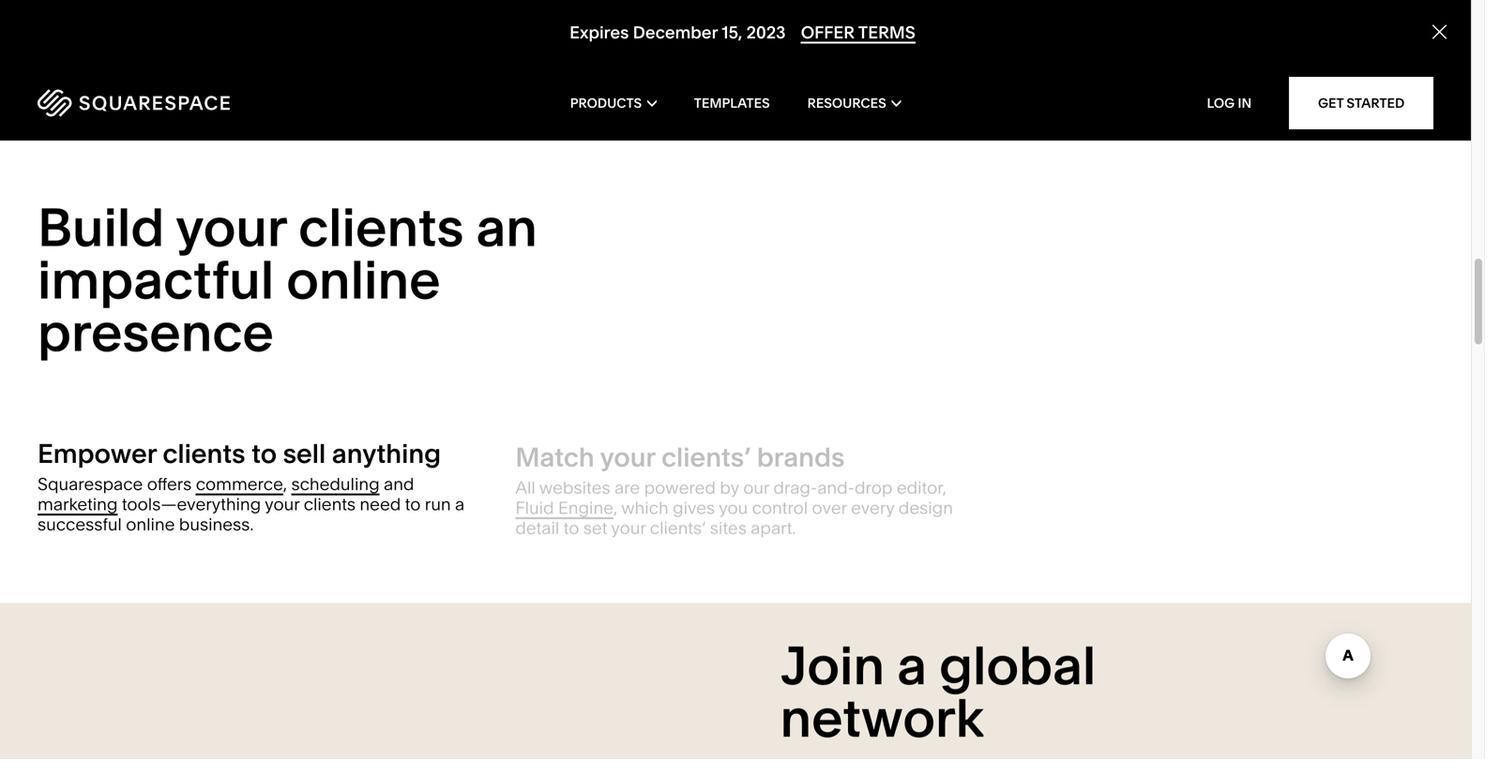 Task type: vqa. For each thing, say whether or not it's contained in the screenshot.
a
yes



Task type: locate. For each thing, give the bounding box(es) containing it.
clients' up by
[[662, 441, 751, 473]]

get started link
[[1289, 77, 1434, 129]]

a right join
[[897, 632, 927, 696]]

all websites are powered by our drag-and-drop editor, fluid engine
[[515, 477, 947, 518]]

to left the set
[[564, 518, 579, 539]]

0 horizontal spatial ,
[[283, 472, 287, 493]]

to inside , which gives you control over every design detail to set your clients' sites apart.
[[564, 518, 579, 539]]

your for tools—everything
[[265, 492, 300, 513]]

, inside squarespace offers commerce , scheduling and marketing
[[283, 472, 287, 493]]

0 vertical spatial online
[[286, 247, 441, 311]]

your inside , which gives you control over every design detail to set your clients' sites apart.
[[611, 518, 646, 539]]

1 vertical spatial clients'
[[650, 518, 706, 539]]

get started
[[1318, 95, 1405, 111]]

engine
[[558, 498, 614, 518]]

squarespace offers commerce , scheduling and marketing
[[38, 472, 414, 513]]

0 vertical spatial ,
[[283, 472, 287, 493]]

2 vertical spatial to
[[564, 518, 579, 539]]

0 vertical spatial to
[[252, 436, 277, 468]]

you
[[719, 498, 748, 518]]

clients inside tools—everything your clients need to run a successful online business.
[[304, 492, 356, 513]]

0 horizontal spatial online
[[126, 512, 175, 533]]

products
[[570, 95, 642, 111]]

1 vertical spatial online
[[126, 512, 175, 533]]

detail
[[515, 518, 559, 539]]

run
[[425, 492, 451, 513]]

get
[[1318, 95, 1344, 111]]

0 vertical spatial clients
[[299, 194, 464, 259]]

to left run
[[405, 492, 421, 513]]

log             in
[[1207, 95, 1252, 111]]

clients for need
[[304, 492, 356, 513]]

expires december 15, 2023
[[570, 22, 786, 43]]

join a global network
[[780, 632, 1096, 749]]

clients'
[[662, 441, 751, 473], [650, 518, 706, 539]]

clients
[[299, 194, 464, 259], [163, 436, 245, 468], [304, 492, 356, 513]]

1 horizontal spatial to
[[405, 492, 421, 513]]

sites
[[710, 518, 747, 539]]

to
[[252, 436, 277, 468], [405, 492, 421, 513], [564, 518, 579, 539]]

online inside tools—everything your clients need to run a successful online business.
[[126, 512, 175, 533]]

fluid
[[515, 498, 554, 518]]

websites
[[539, 477, 610, 498]]

marketing
[[38, 492, 118, 513]]

,
[[283, 472, 287, 493], [614, 498, 618, 518]]

log
[[1207, 95, 1235, 111]]

fluid engine link
[[515, 498, 614, 519]]

your for build
[[176, 194, 286, 259]]

1 horizontal spatial a
[[897, 632, 927, 696]]

offer terms
[[801, 22, 916, 43]]

, which gives you control over every design detail to set your clients' sites apart.
[[515, 498, 953, 539]]

clients' inside , which gives you control over every design detail to set your clients' sites apart.
[[650, 518, 706, 539]]

terms
[[858, 22, 916, 43]]

build your clients an impactful online presence
[[38, 194, 538, 364]]

scheduling link
[[291, 472, 380, 494]]

, inside , which gives you control over every design detail to set your clients' sites apart.
[[614, 498, 618, 518]]

1 horizontal spatial ,
[[614, 498, 618, 518]]

editor,
[[897, 477, 947, 498]]

join
[[780, 632, 885, 696]]

1 vertical spatial a
[[897, 632, 927, 696]]

templates link
[[694, 66, 770, 141]]

0 horizontal spatial a
[[455, 492, 465, 513]]

offers
[[147, 472, 192, 493]]

2 vertical spatial clients
[[304, 492, 356, 513]]

15,
[[722, 22, 743, 43]]

to inside tools—everything your clients need to run a successful online business.
[[405, 492, 421, 513]]

0 horizontal spatial to
[[252, 436, 277, 468]]

tools—everything your clients need to run a successful online business.
[[38, 492, 465, 533]]

2 horizontal spatial to
[[564, 518, 579, 539]]

empower clients to sell anything
[[38, 436, 441, 468]]

, right the set
[[614, 498, 618, 518]]

control
[[752, 498, 808, 518]]

your inside build your clients an impactful online presence
[[176, 194, 286, 259]]

offer terms link
[[801, 22, 916, 44]]

0 vertical spatial a
[[455, 492, 465, 513]]

resources
[[808, 95, 886, 111]]

started
[[1347, 95, 1405, 111]]

a right run
[[455, 492, 465, 513]]

online
[[286, 247, 441, 311], [126, 512, 175, 533]]

your inside tools—everything your clients need to run a successful online business.
[[265, 492, 300, 513]]

our
[[743, 477, 769, 498]]

commerce
[[196, 472, 283, 493]]

squarespace
[[38, 472, 143, 493]]

and
[[384, 472, 414, 493]]

, down sell
[[283, 472, 287, 493]]

your for match
[[600, 441, 655, 473]]

to up commerce
[[252, 436, 277, 468]]

successful
[[38, 512, 122, 533]]

a
[[455, 492, 465, 513], [897, 632, 927, 696]]

scheduling
[[291, 472, 380, 493]]

1 horizontal spatial online
[[286, 247, 441, 311]]

squarespace logo link
[[38, 89, 317, 117]]

gives
[[673, 498, 715, 518]]

resources button
[[808, 66, 901, 141]]

by
[[720, 477, 739, 498]]

a inside join a global network
[[897, 632, 927, 696]]

global
[[939, 632, 1096, 696]]

log             in link
[[1207, 95, 1252, 111]]

1 vertical spatial to
[[405, 492, 421, 513]]

your
[[176, 194, 286, 259], [600, 441, 655, 473], [265, 492, 300, 513], [611, 518, 646, 539]]

1 vertical spatial ,
[[614, 498, 618, 518]]

every
[[851, 498, 895, 518]]

templates
[[694, 95, 770, 111]]

presence
[[38, 299, 274, 364]]

clients' down powered
[[650, 518, 706, 539]]

match your clients' brands
[[515, 441, 845, 473]]

clients inside build your clients an impactful online presence
[[299, 194, 464, 259]]

commerce link
[[196, 472, 283, 494]]



Task type: describe. For each thing, give the bounding box(es) containing it.
business.
[[179, 512, 254, 533]]

drop
[[855, 477, 893, 498]]

in
[[1238, 95, 1252, 111]]

december
[[633, 22, 718, 43]]

anything
[[332, 436, 441, 468]]

which
[[621, 498, 669, 518]]

empower
[[38, 436, 157, 468]]

offer
[[801, 22, 855, 43]]

tools—everything
[[122, 492, 261, 513]]

apart.
[[751, 518, 796, 539]]

and-
[[817, 477, 855, 498]]

squarespace logo image
[[38, 89, 230, 117]]

2023
[[746, 22, 786, 43]]

are
[[615, 477, 640, 498]]

drag-
[[773, 477, 817, 498]]

network
[[780, 684, 984, 749]]

match
[[515, 441, 595, 473]]

products button
[[570, 66, 657, 141]]

all
[[515, 477, 536, 498]]

online inside build your clients an impactful online presence
[[286, 247, 441, 311]]

over
[[812, 498, 847, 518]]

a inside tools—everything your clients need to run a successful online business.
[[455, 492, 465, 513]]

impactful
[[38, 247, 274, 311]]

sell
[[283, 436, 326, 468]]

brands
[[757, 441, 845, 473]]

powered
[[644, 477, 716, 498]]

need
[[360, 492, 401, 513]]

marketing link
[[38, 492, 118, 514]]

set
[[583, 518, 607, 539]]

an
[[476, 194, 538, 259]]

1 vertical spatial clients
[[163, 436, 245, 468]]

expires
[[570, 22, 629, 43]]

design
[[899, 498, 953, 518]]

build
[[38, 194, 164, 259]]

clients for an
[[299, 194, 464, 259]]

0 vertical spatial clients'
[[662, 441, 751, 473]]



